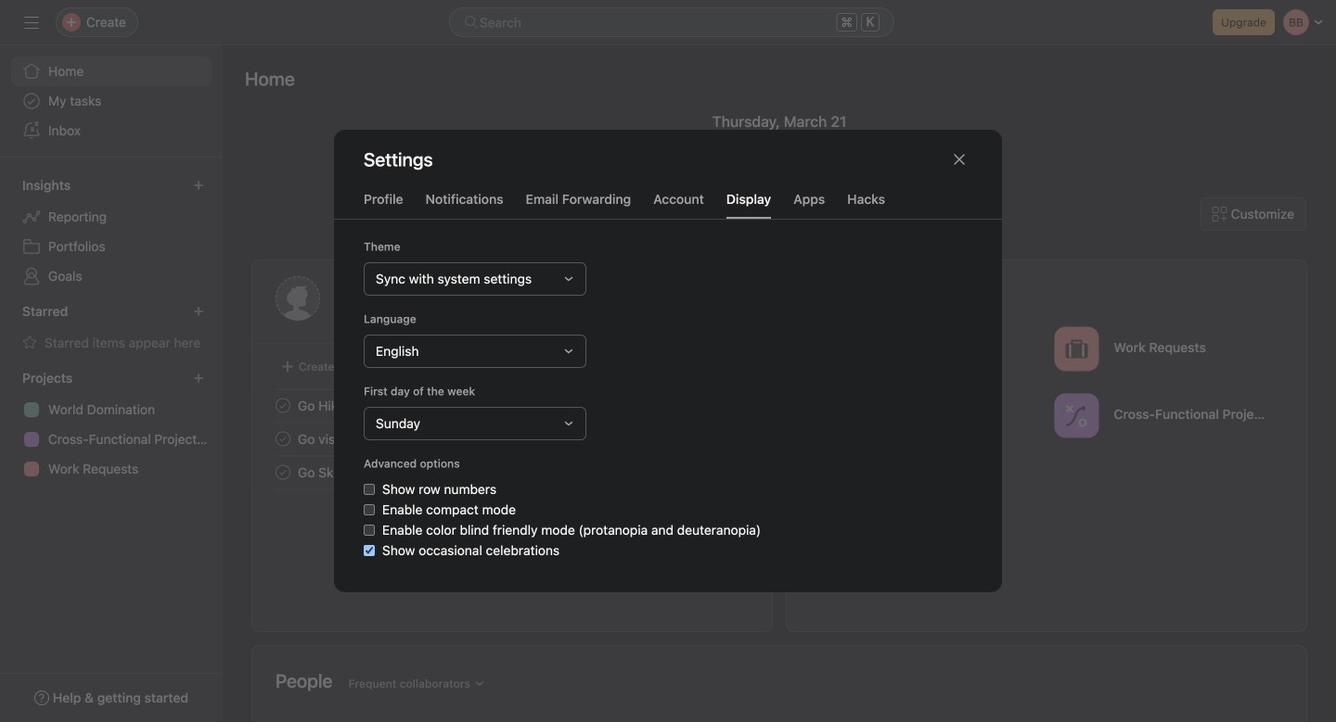 Task type: describe. For each thing, give the bounding box(es) containing it.
line_and_symbols image
[[1066, 405, 1088, 427]]

2 mark complete image from the top
[[272, 428, 294, 450]]

insights element
[[0, 169, 223, 295]]

briefcase image
[[1066, 338, 1088, 360]]

mark complete image
[[272, 462, 294, 484]]

global element
[[0, 45, 223, 157]]



Task type: vqa. For each thing, say whether or not it's contained in the screenshot.
Mark complete image corresponding to Mark complete option
yes



Task type: locate. For each thing, give the bounding box(es) containing it.
hide sidebar image
[[24, 15, 39, 30]]

dialog
[[334, 130, 1002, 593]]

None checkbox
[[364, 505, 375, 516], [364, 525, 375, 536], [364, 505, 375, 516], [364, 525, 375, 536]]

1 vertical spatial mark complete image
[[272, 428, 294, 450]]

close this dialog image
[[952, 152, 967, 167]]

settings tab list
[[334, 189, 1002, 220]]

1 vertical spatial mark complete checkbox
[[272, 428, 294, 450]]

starred element
[[0, 295, 223, 362]]

0 vertical spatial mark complete checkbox
[[272, 395, 294, 417]]

0 vertical spatial mark complete image
[[272, 395, 294, 417]]

Mark complete checkbox
[[272, 395, 294, 417], [272, 428, 294, 450]]

projects element
[[0, 362, 223, 488]]

add profile photo image
[[276, 276, 320, 321]]

1 mark complete checkbox from the top
[[272, 395, 294, 417]]

None checkbox
[[364, 484, 375, 495], [364, 546, 375, 557], [364, 484, 375, 495], [364, 546, 375, 557]]

1 mark complete image from the top
[[272, 395, 294, 417]]

Mark complete checkbox
[[272, 462, 294, 484]]

2 mark complete checkbox from the top
[[272, 428, 294, 450]]

mark complete image
[[272, 395, 294, 417], [272, 428, 294, 450]]



